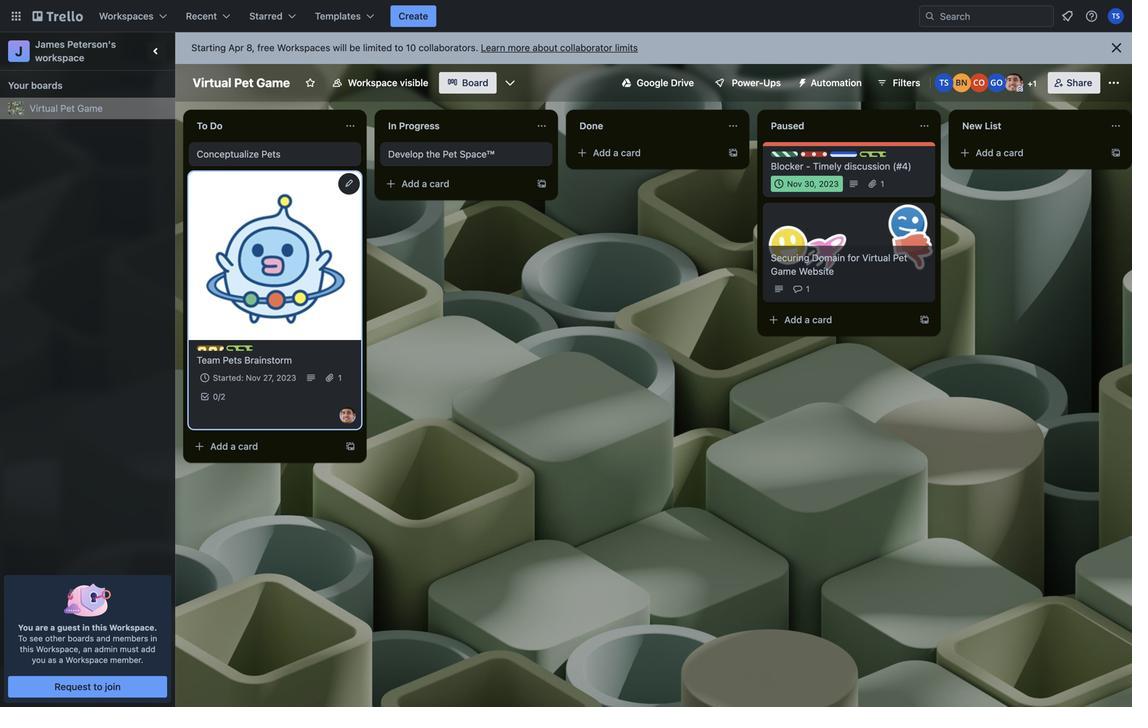 Task type: locate. For each thing, give the bounding box(es) containing it.
in right guest
[[82, 624, 90, 633]]

0 vertical spatial to
[[197, 120, 208, 131]]

add a card for in progress
[[402, 178, 450, 189]]

0 horizontal spatial virtual pet game
[[30, 103, 103, 114]]

1 vertical spatial nov
[[246, 374, 261, 383]]

templates
[[315, 10, 361, 22]]

0 horizontal spatial virtual
[[30, 103, 58, 114]]

add down 0 / 2
[[210, 441, 228, 452]]

this member is an admin of this board. image
[[1017, 86, 1023, 92]]

1 horizontal spatial nov
[[788, 179, 803, 189]]

add a card down list
[[976, 147, 1024, 158]]

create from template… image down james peterson (jamespeterson93) image
[[345, 442, 356, 452]]

paused
[[771, 120, 805, 131]]

team down color: yellow, title: none 'icon'
[[197, 355, 220, 366]]

share button
[[1048, 72, 1101, 94]]

admin
[[94, 645, 118, 655]]

0 vertical spatial in
[[82, 624, 90, 633]]

board
[[462, 77, 489, 88]]

+
[[1028, 79, 1033, 88]]

workspace down limited
[[348, 77, 398, 88]]

game down your boards with 1 items element
[[77, 103, 103, 114]]

0 horizontal spatial boards
[[31, 80, 63, 91]]

1 horizontal spatial to
[[197, 120, 208, 131]]

1 vertical spatial to
[[94, 682, 103, 693]]

blocker - timely discussion (#4)
[[771, 161, 912, 172]]

virtual pet game down your boards with 1 items element
[[30, 103, 103, 114]]

to left do
[[197, 120, 208, 131]]

you
[[18, 624, 33, 633]]

1 vertical spatial workspace
[[66, 656, 108, 665]]

add a card down 2
[[210, 441, 258, 452]]

virtual pet game down apr
[[193, 76, 290, 90]]

+ 1
[[1028, 79, 1037, 88]]

nov left 30,
[[788, 179, 803, 189]]

a
[[614, 147, 619, 158], [997, 147, 1002, 158], [422, 178, 427, 189], [805, 315, 810, 326], [231, 441, 236, 452], [50, 624, 55, 633], [59, 656, 63, 665]]

1 horizontal spatial blocker
[[814, 152, 844, 162]]

domain
[[812, 253, 846, 264]]

1 horizontal spatial tara schultz (taraschultz7) image
[[1108, 8, 1125, 24]]

1 vertical spatial to
[[18, 634, 27, 644]]

1 horizontal spatial workspace
[[348, 77, 398, 88]]

0 horizontal spatial pets
[[223, 355, 242, 366]]

virtual pet game inside board name text field
[[193, 76, 290, 90]]

blocker - timely discussion (#4) link
[[771, 160, 928, 173]]

to down you
[[18, 634, 27, 644]]

0 vertical spatial boards
[[31, 80, 63, 91]]

pets up started: at left
[[223, 355, 242, 366]]

0 vertical spatial workspaces
[[99, 10, 154, 22]]

virtual down starting
[[193, 76, 232, 90]]

workspace visible button
[[324, 72, 437, 94]]

add for paused
[[785, 315, 803, 326]]

workspace down an
[[66, 656, 108, 665]]

power-ups
[[732, 77, 781, 88]]

james peterson (jamespeterson93) image
[[340, 408, 356, 424]]

0 vertical spatial virtual pet game
[[193, 76, 290, 90]]

create button
[[391, 5, 437, 27]]

workspace inside workspace visible button
[[348, 77, 398, 88]]

to inside you are a guest in this workspace. to see other boards and members in this workspace, an admin must add you as a workspace member.
[[18, 634, 27, 644]]

1 vertical spatial create from template… image
[[345, 442, 356, 452]]

0 horizontal spatial game
[[77, 103, 103, 114]]

1 horizontal spatial this
[[92, 624, 107, 633]]

10
[[406, 42, 416, 53]]

1 vertical spatial tara schultz (taraschultz7) image
[[935, 73, 954, 92]]

color: red, title: "blocker" element
[[801, 152, 844, 162]]

0 horizontal spatial workspace
[[66, 656, 108, 665]]

space™️
[[460, 149, 495, 160]]

1 vertical spatial create from template… image
[[537, 179, 547, 189]]

0 horizontal spatial to
[[18, 634, 27, 644]]

2 horizontal spatial create from template… image
[[1111, 148, 1122, 158]]

0 horizontal spatial workspaces
[[99, 10, 154, 22]]

1 vertical spatial virtual pet game
[[30, 103, 103, 114]]

2
[[221, 392, 226, 402]]

apr
[[229, 42, 244, 53]]

new list
[[963, 120, 1002, 131]]

0 horizontal spatial to
[[94, 682, 103, 693]]

1 horizontal spatial to
[[395, 42, 404, 53]]

gary orlando (garyorlando) image
[[988, 73, 1006, 92]]

1 horizontal spatial team
[[240, 347, 261, 356]]

create from template… image left color: green, title: "goal" element
[[728, 148, 739, 158]]

1 vertical spatial boards
[[68, 634, 94, 644]]

back to home image
[[32, 5, 83, 27]]

0 vertical spatial nov
[[788, 179, 803, 189]]

2023 inside nov 30, 2023 'checkbox'
[[819, 179, 839, 189]]

In Progress text field
[[380, 115, 531, 137]]

ben nelson (bennelson96) image
[[953, 73, 971, 92]]

virtual
[[193, 76, 232, 90], [30, 103, 58, 114], [863, 253, 891, 264]]

automation
[[811, 77, 862, 88]]

securing domain for virtual pet game website link
[[771, 251, 928, 278]]

0 vertical spatial to
[[395, 42, 404, 53]]

collaborator
[[560, 42, 613, 53]]

1 down "website"
[[806, 285, 810, 294]]

pet inside securing domain for virtual pet game website
[[893, 253, 908, 264]]

2023 right 27,
[[277, 374, 296, 383]]

pets down to do "text box"
[[262, 149, 281, 160]]

learn
[[481, 42, 506, 53]]

new
[[963, 120, 983, 131]]

card
[[621, 147, 641, 158], [1004, 147, 1024, 158], [430, 178, 450, 189], [813, 315, 833, 326], [238, 441, 258, 452]]

2 horizontal spatial virtual
[[863, 253, 891, 264]]

christina overa (christinaovera) image
[[970, 73, 989, 92]]

0 horizontal spatial in
[[82, 624, 90, 633]]

add a card down "website"
[[785, 315, 833, 326]]

workspaces up the peterson's
[[99, 10, 154, 22]]

virtual inside securing domain for virtual pet game website
[[863, 253, 891, 264]]

0 vertical spatial tara schultz (taraschultz7) image
[[1108, 8, 1125, 24]]

1 horizontal spatial boards
[[68, 634, 94, 644]]

in up add
[[151, 634, 157, 644]]

create from template… image for paused
[[920, 315, 930, 326]]

1 horizontal spatial virtual
[[193, 76, 232, 90]]

game inside board name text field
[[256, 76, 290, 90]]

pet down laugh image
[[893, 253, 908, 264]]

0 vertical spatial workspace
[[348, 77, 398, 88]]

add down develop
[[402, 178, 420, 189]]

1 up james peterson (jamespeterson93) image
[[338, 374, 342, 383]]

securing
[[771, 253, 810, 264]]

New List text field
[[955, 115, 1106, 137]]

and
[[96, 634, 110, 644]]

tara schultz (taraschultz7) image
[[1108, 8, 1125, 24], [935, 73, 954, 92]]

0 horizontal spatial blocker
[[771, 161, 804, 172]]

website
[[799, 266, 835, 277]]

add
[[593, 147, 611, 158], [976, 147, 994, 158], [402, 178, 420, 189], [785, 315, 803, 326], [210, 441, 228, 452]]

power-ups button
[[705, 72, 790, 94]]

0 horizontal spatial create from template… image
[[345, 442, 356, 452]]

must
[[120, 645, 139, 655]]

1 horizontal spatial in
[[151, 634, 157, 644]]

virtual pet game inside virtual pet game link
[[30, 103, 103, 114]]

to left join
[[94, 682, 103, 693]]

switch to… image
[[9, 9, 23, 23]]

blocker
[[814, 152, 844, 162], [771, 161, 804, 172]]

0 vertical spatial this
[[92, 624, 107, 633]]

create from template… image
[[728, 148, 739, 158], [345, 442, 356, 452]]

virtual pet game
[[193, 76, 290, 90], [30, 103, 103, 114]]

2023
[[819, 179, 839, 189], [277, 374, 296, 383]]

1 horizontal spatial pets
[[262, 149, 281, 160]]

boards up an
[[68, 634, 94, 644]]

0 vertical spatial 2023
[[819, 179, 839, 189]]

pet down 8,
[[234, 76, 254, 90]]

2 vertical spatial create from template… image
[[920, 315, 930, 326]]

Nov 30, 2023 checkbox
[[771, 176, 843, 192]]

team
[[240, 347, 261, 356], [197, 355, 220, 366]]

0 vertical spatial pets
[[262, 149, 281, 160]]

game down free
[[256, 76, 290, 90]]

1 horizontal spatial game
[[256, 76, 290, 90]]

1 horizontal spatial create from template… image
[[728, 148, 739, 158]]

in
[[388, 120, 397, 131]]

1 vertical spatial pets
[[223, 355, 242, 366]]

team inside team pets brainstorm link
[[197, 355, 220, 366]]

0 vertical spatial virtual
[[193, 76, 232, 90]]

create from template… image
[[1111, 148, 1122, 158], [537, 179, 547, 189], [920, 315, 930, 326]]

To Do text field
[[189, 115, 340, 137]]

game down securing
[[771, 266, 797, 277]]

Done text field
[[572, 115, 723, 137]]

tara schultz (taraschultz7) image right open information menu image
[[1108, 8, 1125, 24]]

add a card button
[[572, 142, 720, 164], [955, 142, 1103, 164], [380, 173, 529, 195], [763, 309, 912, 331], [189, 436, 337, 458]]

workspaces up star or unstar board image
[[277, 42, 331, 53]]

2 vertical spatial virtual
[[863, 253, 891, 264]]

2023 down timely
[[819, 179, 839, 189]]

this up and on the bottom left
[[92, 624, 107, 633]]

nov inside 'checkbox'
[[788, 179, 803, 189]]

add a card button down 2
[[189, 436, 337, 458]]

about
[[533, 42, 558, 53]]

this
[[92, 624, 107, 633], [20, 645, 34, 655]]

pets
[[262, 149, 281, 160], [223, 355, 242, 366]]

0 horizontal spatial team
[[197, 355, 220, 366]]

add a card button for paused
[[763, 309, 912, 331]]

27,
[[263, 374, 274, 383]]

power-
[[732, 77, 764, 88]]

pets for conceptualize
[[262, 149, 281, 160]]

game
[[256, 76, 290, 90], [77, 103, 103, 114], [771, 266, 797, 277]]

this down see
[[20, 645, 34, 655]]

to
[[197, 120, 208, 131], [18, 634, 27, 644]]

2 vertical spatial game
[[771, 266, 797, 277]]

1 horizontal spatial virtual pet game
[[193, 76, 290, 90]]

team pets brainstorm
[[197, 355, 292, 366]]

tara schultz (taraschultz7) image left christina overa (christinaovera) icon
[[935, 73, 954, 92]]

card for paused
[[813, 315, 833, 326]]

1 vertical spatial this
[[20, 645, 34, 655]]

0 horizontal spatial create from template… image
[[537, 179, 547, 189]]

1 vertical spatial 2023
[[277, 374, 296, 383]]

0 vertical spatial game
[[256, 76, 290, 90]]

1 horizontal spatial create from template… image
[[920, 315, 930, 326]]

recent button
[[178, 5, 239, 27]]

pets for team
[[223, 355, 242, 366]]

add a card button down "website"
[[763, 309, 912, 331]]

add a card
[[593, 147, 641, 158], [976, 147, 1024, 158], [402, 178, 450, 189], [785, 315, 833, 326], [210, 441, 258, 452]]

learn more about collaborator limits link
[[481, 42, 638, 53]]

ups
[[764, 77, 781, 88]]

add a card button down new list text field
[[955, 142, 1103, 164]]

open information menu image
[[1086, 9, 1099, 23]]

1 horizontal spatial 2023
[[819, 179, 839, 189]]

team inside color: bold lime, title: "team task" element
[[240, 347, 261, 356]]

create from template… image for in progress
[[537, 179, 547, 189]]

virtual pet game link
[[30, 102, 167, 115]]

develop the pet space™️ link
[[388, 148, 545, 161]]

1 vertical spatial in
[[151, 634, 157, 644]]

add a card button down develop the pet space™️ link
[[380, 173, 529, 195]]

virtual right for
[[863, 253, 891, 264]]

workspace visible
[[348, 77, 429, 88]]

0 vertical spatial create from template… image
[[1111, 148, 1122, 158]]

laugh image
[[884, 200, 932, 248]]

primary element
[[0, 0, 1133, 32]]

team task
[[240, 347, 281, 356]]

add down "website"
[[785, 315, 803, 326]]

an
[[83, 645, 92, 655]]

pet down your boards with 1 items element
[[60, 103, 75, 114]]

0 horizontal spatial nov
[[246, 374, 261, 383]]

task
[[263, 347, 281, 356]]

create
[[399, 10, 428, 22]]

nov
[[788, 179, 803, 189], [246, 374, 261, 383]]

workspaces
[[99, 10, 154, 22], [277, 42, 331, 53]]

to left 10
[[395, 42, 404, 53]]

virtual down your boards
[[30, 103, 58, 114]]

add a card down the
[[402, 178, 450, 189]]

workspaces inside popup button
[[99, 10, 154, 22]]

0
[[213, 392, 218, 402]]

2 horizontal spatial game
[[771, 266, 797, 277]]

securing domain for virtual pet game website
[[771, 253, 908, 277]]

pet
[[234, 76, 254, 90], [60, 103, 75, 114], [443, 149, 457, 160], [893, 253, 908, 264]]

workspace navigation collapse icon image
[[147, 42, 166, 61]]

limited
[[363, 42, 392, 53]]

in
[[82, 624, 90, 633], [151, 634, 157, 644]]

boards right your
[[31, 80, 63, 91]]

filters
[[893, 77, 921, 88]]

to do
[[197, 120, 223, 131]]

list
[[985, 120, 1002, 131]]

workspace,
[[36, 645, 81, 655]]

to inside the request to join button
[[94, 682, 103, 693]]

1 horizontal spatial workspaces
[[277, 42, 331, 53]]

0 vertical spatial create from template… image
[[728, 148, 739, 158]]

visible
[[400, 77, 429, 88]]

nov left 27,
[[246, 374, 261, 383]]

add a card button for to do
[[189, 436, 337, 458]]

-
[[806, 161, 811, 172]]

team left task at the left
[[240, 347, 261, 356]]

0 horizontal spatial this
[[20, 645, 34, 655]]



Task type: describe. For each thing, give the bounding box(es) containing it.
Search field
[[936, 6, 1054, 26]]

add a card button down 'done' text box
[[572, 142, 720, 164]]

limits
[[615, 42, 638, 53]]

1 right the this member is an admin of this board. icon
[[1033, 79, 1037, 88]]

starred button
[[241, 5, 304, 27]]

add down done
[[593, 147, 611, 158]]

in progress
[[388, 120, 440, 131]]

goal
[[785, 152, 802, 162]]

other
[[45, 634, 65, 644]]

conceptualize pets
[[197, 149, 281, 160]]

collaborators.
[[419, 42, 479, 53]]

pet inside board name text field
[[234, 76, 254, 90]]

0 / 2
[[213, 392, 226, 402]]

color: bold lime, title: none image
[[860, 152, 887, 157]]

customize views image
[[503, 76, 517, 90]]

members
[[113, 634, 148, 644]]

show menu image
[[1108, 76, 1121, 90]]

your boards
[[8, 80, 63, 91]]

see
[[29, 634, 43, 644]]

recent
[[186, 10, 217, 22]]

are
[[35, 624, 48, 633]]

your boards with 1 items element
[[8, 78, 160, 94]]

google drive button
[[614, 72, 703, 94]]

team pets brainstorm link
[[197, 354, 353, 367]]

develop the pet space™️
[[388, 149, 495, 160]]

free
[[257, 42, 275, 53]]

(#4)
[[893, 161, 912, 172]]

color: bold lime, title: "team task" element
[[227, 346, 281, 356]]

you are a guest in this workspace. to see other boards and members in this workspace, an admin must add you as a workspace member.
[[18, 624, 157, 665]]

1 vertical spatial workspaces
[[277, 42, 331, 53]]

add a card down done
[[593, 147, 641, 158]]

be
[[350, 42, 361, 53]]

0 horizontal spatial tara schultz (taraschultz7) image
[[935, 73, 954, 92]]

started: nov 27, 2023
[[213, 374, 296, 383]]

google drive icon image
[[622, 78, 632, 88]]

workspace.
[[109, 624, 157, 633]]

boards inside you are a guest in this workspace. to see other boards and members in this workspace, an admin must add you as a workspace member.
[[68, 634, 94, 644]]

your
[[8, 80, 29, 91]]

develop
[[388, 149, 424, 160]]

sm image
[[792, 72, 811, 91]]

color: yellow, title: none image
[[197, 346, 224, 351]]

discussion
[[845, 161, 891, 172]]

done
[[580, 120, 604, 131]]

started:
[[213, 374, 244, 383]]

nov 30, 2023
[[788, 179, 839, 189]]

starting
[[191, 42, 226, 53]]

virtual inside board name text field
[[193, 76, 232, 90]]

blocker for blocker fyi
[[814, 152, 844, 162]]

0 notifications image
[[1060, 8, 1076, 24]]

workspace
[[35, 52, 84, 63]]

8,
[[247, 42, 255, 53]]

filters button
[[873, 72, 925, 94]]

automation button
[[792, 72, 870, 94]]

fyi
[[844, 152, 857, 162]]

as
[[48, 656, 57, 665]]

google
[[637, 77, 669, 88]]

request
[[54, 682, 91, 693]]

to inside "text box"
[[197, 120, 208, 131]]

join
[[105, 682, 121, 693]]

you
[[32, 656, 46, 665]]

templates button
[[307, 5, 383, 27]]

Board name text field
[[186, 72, 297, 94]]

james
[[35, 39, 65, 50]]

team for team pets brainstorm
[[197, 355, 220, 366]]

conceptualize pets link
[[197, 148, 353, 161]]

james peterson's workspace
[[35, 39, 118, 63]]

workspace inside you are a guest in this workspace. to see other boards and members in this workspace, an admin must add you as a workspace member.
[[66, 656, 108, 665]]

color: blue, title: "fyi" element
[[831, 152, 858, 162]]

tara schultz (taraschultz7) image inside primary element
[[1108, 8, 1125, 24]]

request to join button
[[8, 677, 167, 699]]

google drive
[[637, 77, 694, 88]]

guest
[[57, 624, 80, 633]]

brainstorm
[[245, 355, 292, 366]]

blocker fyi
[[814, 152, 857, 162]]

card for to do
[[238, 441, 258, 452]]

do
[[210, 120, 223, 131]]

card for in progress
[[430, 178, 450, 189]]

james peterson (jamespeterson93) image
[[1005, 73, 1024, 92]]

add for in progress
[[402, 178, 420, 189]]

add
[[141, 645, 156, 655]]

1 down discussion
[[881, 179, 885, 189]]

drive
[[671, 77, 694, 88]]

timely
[[813, 161, 842, 172]]

1 vertical spatial virtual
[[30, 103, 58, 114]]

blocker for blocker - timely discussion (#4)
[[771, 161, 804, 172]]

member.
[[110, 656, 143, 665]]

add for to do
[[210, 441, 228, 452]]

edit card image
[[344, 178, 355, 189]]

30,
[[805, 179, 817, 189]]

share
[[1067, 77, 1093, 88]]

search image
[[925, 11, 936, 22]]

starred
[[249, 10, 283, 22]]

/
[[218, 392, 221, 402]]

add down new list
[[976, 147, 994, 158]]

star or unstar board image
[[305, 78, 316, 88]]

peterson's
[[67, 39, 116, 50]]

more
[[508, 42, 530, 53]]

add a card for to do
[[210, 441, 258, 452]]

add a card button for in progress
[[380, 173, 529, 195]]

Paused text field
[[763, 115, 914, 137]]

0 horizontal spatial 2023
[[277, 374, 296, 383]]

game inside securing domain for virtual pet game website
[[771, 266, 797, 277]]

color: green, title: "goal" element
[[771, 152, 802, 162]]

progress
[[399, 120, 440, 131]]

1 vertical spatial game
[[77, 103, 103, 114]]

add a card for paused
[[785, 315, 833, 326]]

conceptualize
[[197, 149, 259, 160]]

pet right the
[[443, 149, 457, 160]]

team for team task
[[240, 347, 261, 356]]

starting apr 8, free workspaces will be limited to 10 collaborators. learn more about collaborator limits
[[191, 42, 638, 53]]



Task type: vqa. For each thing, say whether or not it's contained in the screenshot.
Visible
yes



